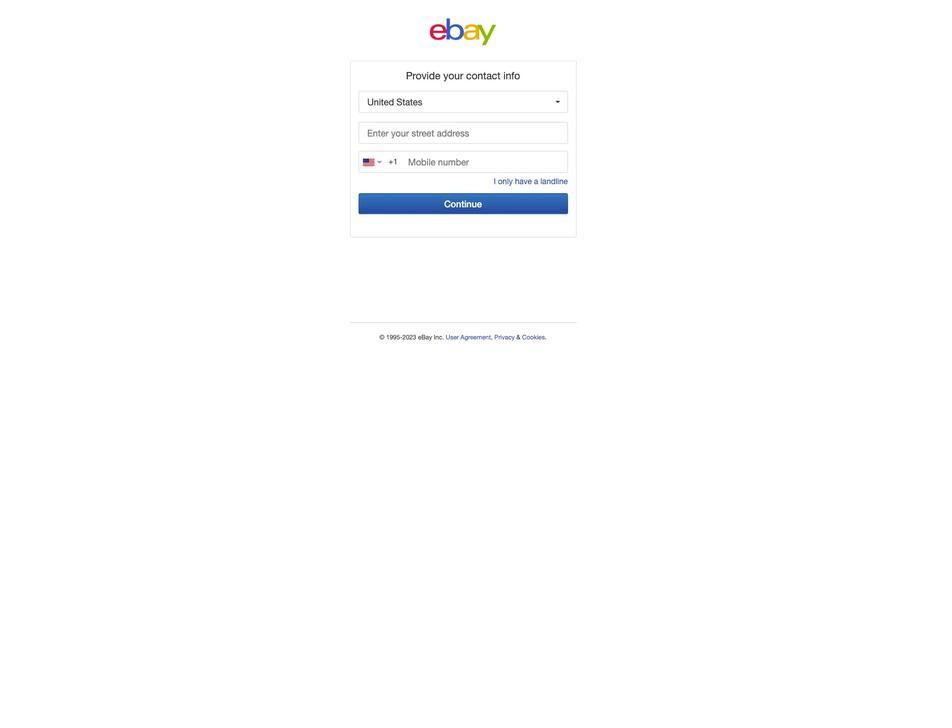 Task type: locate. For each thing, give the bounding box(es) containing it.
provide your contact info
[[406, 70, 521, 82]]

cookies
[[523, 334, 545, 341]]

© 1995-2023 ebay inc. user agreement , privacy & cookies .
[[380, 334, 547, 341]]

only
[[498, 177, 513, 186]]

contact
[[467, 70, 501, 82]]

landline
[[541, 177, 568, 186]]

cookies link
[[523, 334, 545, 341]]

info
[[504, 70, 521, 82]]

,
[[491, 334, 493, 341]]

user
[[446, 334, 459, 341]]

1995-
[[386, 334, 403, 341]]

+1
[[389, 157, 398, 166]]

2023
[[403, 334, 417, 341]]

application
[[359, 122, 568, 151]]

None submit
[[359, 193, 568, 214]]

i
[[494, 177, 496, 186]]

&
[[517, 334, 521, 341]]

inc.
[[434, 334, 444, 341]]



Task type: vqa. For each thing, say whether or not it's contained in the screenshot.
Deliver
no



Task type: describe. For each thing, give the bounding box(es) containing it.
your
[[444, 70, 464, 82]]

have
[[515, 177, 532, 186]]

Enter your street address text field
[[359, 122, 568, 144]]

agreement
[[461, 334, 491, 341]]

i only have a landline
[[494, 177, 568, 186]]

.
[[545, 334, 547, 341]]

provide
[[406, 70, 441, 82]]

i only have a landline button
[[494, 177, 568, 186]]

user agreement link
[[446, 334, 491, 341]]

privacy
[[495, 334, 515, 341]]

Mobile number telephone field
[[359, 151, 568, 173]]

©
[[380, 334, 385, 341]]

ebay
[[418, 334, 432, 341]]

a
[[534, 177, 539, 186]]

privacy link
[[495, 334, 515, 341]]



